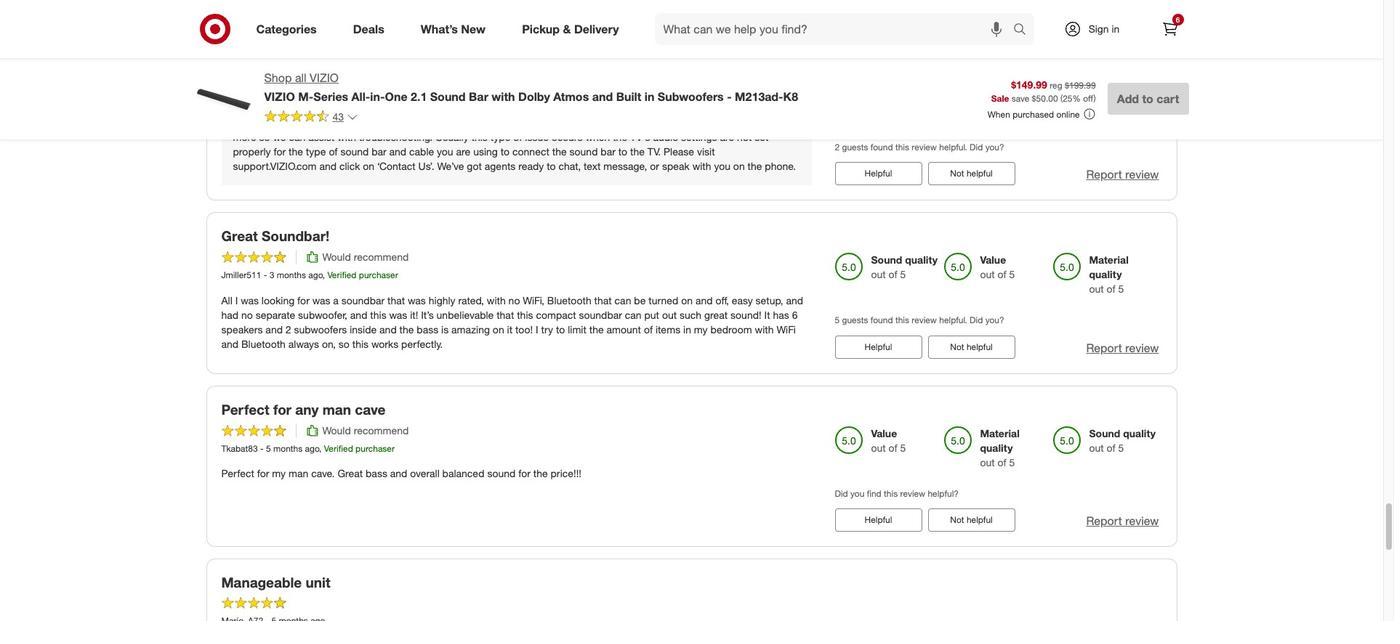 Task type: vqa. For each thing, say whether or not it's contained in the screenshot.
Tkabat83 - 5 months ago , Verified purchaser
yes



Task type: describe. For each thing, give the bounding box(es) containing it.
highly
[[429, 294, 455, 306]]

0 horizontal spatial value
[[871, 428, 897, 440]]

troubleshooting.
[[359, 131, 433, 143]]

add to cart button
[[1108, 83, 1189, 115]]

not for great soundbar!
[[950, 341, 964, 352]]

what's new
[[421, 22, 486, 36]]

when
[[988, 109, 1010, 120]]

for down tkabat83
[[257, 468, 269, 480]]

need
[[226, 11, 249, 22]]

and inside the audio crackles. avoid this sound bar. i have it connected to a vizio tv, there's no reason the audio quality should be this crunchy. of course it stops working after the return window. horrible product and horrible company.
[[583, 49, 600, 62]]

deals link
[[341, 13, 403, 45]]

can you give us some additional details about the issue you are experiencing? this is not typical so i would like to learn more so we can assist with troubleshooting. usually this type of issue occurs when the tv's audio settings are not set properly for the type of sound bar and cable you are using to connect the sound bar to the tv. please visit support.vizio.com and click on 'contact us'. we've got agents ready to chat, text message, or speak with you on the phone.
[[233, 116, 796, 172]]

cave.
[[311, 468, 335, 480]]

and left 'off,'
[[696, 294, 713, 306]]

new
[[461, 22, 486, 36]]

was up the subwoofer,
[[312, 294, 330, 306]]

m213ad-
[[735, 89, 783, 104]]

us'.
[[418, 160, 434, 172]]

and down the speakers
[[221, 338, 239, 350]]

when
[[585, 131, 610, 143]]

2 horizontal spatial that
[[594, 294, 612, 306]]

vizio up series
[[310, 71, 339, 85]]

1 helpful button from the top
[[835, 162, 922, 185]]

vizio inside the audio crackles. avoid this sound bar. i have it connected to a vizio tv, there's no reason the audio quality should be this crunchy. of course it stops working after the return window. horrible product and horrible company.
[[524, 35, 549, 47]]

and inside shop all vizio vizio m-series all-in-one 2.1 sound bar with dolby atmos and built in subwoofers - m213ad-k8
[[592, 89, 613, 104]]

the right limit
[[589, 323, 604, 336]]

put
[[644, 309, 659, 321]]

using
[[473, 145, 498, 158]]

you? for all i was looking for was a soundbar that was highly rated, with no wifi, bluetooth that can be turned on and off, easy setup, and had no separate subwoofer, and this was it! it's unbelievable that this compact soundbar can put out such great sound! it has 6 speakers and 2 subwoofers inside and the bass is amazing on it too! i try to limit the amount of items in my bedroom with wifi and bluetooth always on, so this works perfectly.
[[986, 315, 1004, 326]]

6 inside 6 link
[[1176, 15, 1180, 24]]

0 horizontal spatial out of 5
[[871, 9, 906, 22]]

and left the overall in the bottom of the page
[[390, 468, 407, 480]]

report review button for great soundbar!
[[1086, 340, 1159, 356]]

0 vertical spatial type
[[491, 131, 511, 143]]

2 inside the all i was looking for was a soundbar that was highly rated, with no wifi, bluetooth that can be turned on and off, easy setup, and had no separate subwoofer, and this was it! it's unbelievable that this compact soundbar can put out such great sound! it has 6 speakers and 2 subwoofers inside and the bass is amazing on it too! i try to limit the amount of items in my bedroom with wifi and bluetooth always on, so this works perfectly.
[[286, 323, 291, 336]]

add to cart
[[1117, 92, 1180, 106]]

1 horizontal spatial 3
[[384, 86, 389, 98]]

with down the visit
[[693, 160, 711, 172]]

$199.99
[[1065, 80, 1096, 91]]

we
[[273, 131, 286, 143]]

audio inside can you give us some additional details about the issue you are experiencing? this is not typical so i would like to learn more so we can assist with troubleshooting. usually this type of issue occurs when the tv's audio settings are not set properly for the type of sound bar and cable you are using to connect the sound bar to the tv. please visit support.vizio.com and click on 'contact us'. we've got agents ready to chat, text message, or speak with you on the phone.
[[653, 131, 678, 143]]

all
[[221, 294, 232, 306]]

add
[[1117, 92, 1139, 106]]

to up agents
[[501, 145, 510, 158]]

0 horizontal spatial issue
[[463, 116, 487, 128]]

crunchy.
[[221, 49, 259, 62]]

perfect for perfect for my man cave. great bass and overall balanced sound for the price!!!
[[221, 468, 254, 480]]

the up company.
[[646, 35, 660, 47]]

purchased
[[1013, 109, 1054, 120]]

or
[[650, 160, 659, 172]]

2 horizontal spatial so
[[675, 116, 686, 128]]

2 horizontal spatial out of 5
[[1089, 24, 1124, 36]]

1 vertical spatial material quality out of 5
[[980, 428, 1020, 469]]

helpful. for all i was looking for was a soundbar that was highly rated, with no wifi, bluetooth that can be turned on and off, easy setup, and had no separate subwoofer, and this was it! it's unbelievable that this compact soundbar can put out such great sound! it has 6 speakers and 2 subwoofers inside and the bass is amazing on it too! i try to limit the amount of items in my bedroom with wifi and bluetooth always on, so this works perfectly.
[[939, 315, 967, 326]]

1 horizontal spatial that
[[497, 309, 514, 321]]

this inside can you give us some additional details about the issue you are experiencing? this is not typical so i would like to learn more so we can assist with troubleshooting. usually this type of issue occurs when the tv's audio settings are not set properly for the type of sound bar and cable you are using to connect the sound bar to the tv. please visit support.vizio.com and click on 'contact us'. we've got agents ready to chat, text message, or speak with you on the phone.
[[471, 131, 488, 143]]

you up 'we've'
[[437, 145, 453, 158]]

connected
[[452, 35, 501, 47]]

vizio down the "shop"
[[264, 89, 295, 104]]

image of vizio m-series all-in-one 2.1 sound bar with dolby atmos and built in subwoofers - m213ad-k8 image
[[194, 70, 253, 128]]

find
[[867, 489, 882, 500]]

bass inside the all i was looking for was a soundbar that was highly rated, with no wifi, bluetooth that can be turned on and off, easy setup, and had no separate subwoofer, and this was it! it's unbelievable that this compact soundbar can put out such great sound! it has 6 speakers and 2 subwoofers inside and the bass is amazing on it too! i try to limit the amount of items in my bedroom with wifi and bluetooth always on, so this works perfectly.
[[417, 323, 439, 336]]

1 vertical spatial issue
[[525, 131, 549, 143]]

save
[[1012, 93, 1030, 104]]

0 horizontal spatial bass
[[366, 468, 387, 480]]

0 horizontal spatial great
[[221, 227, 258, 244]]

and up 'inside'
[[350, 309, 367, 321]]

should
[[724, 35, 754, 47]]

1 horizontal spatial out of 5
[[980, 9, 1015, 22]]

the down occurs
[[552, 145, 567, 158]]

details
[[384, 116, 414, 128]]

one
[[385, 89, 408, 104]]

guests for the audio crackles. avoid this sound bar. i have it connected to a vizio tv, there's no reason the audio quality should be this crunchy. of course it stops working after the return window. horrible product and horrible company.
[[842, 141, 868, 152]]

tv's
[[630, 131, 650, 143]]

0 vertical spatial in
[[1112, 23, 1120, 35]]

'contact
[[377, 160, 416, 172]]

not for perfect for any man cave
[[950, 515, 964, 526]]

and up has
[[786, 294, 803, 306]]

report for perfect for any man cave
[[1086, 514, 1122, 529]]

6 link
[[1154, 13, 1186, 45]]

off
[[1083, 93, 1094, 104]]

1 vertical spatial soundbar
[[579, 309, 622, 321]]

compact
[[536, 309, 576, 321]]

the up usually
[[446, 116, 460, 128]]

i inside can you give us some additional details about the issue you are experiencing? this is not typical so i would like to learn more so we can assist with troubleshooting. usually this type of issue occurs when the tv's audio settings are not set properly for the type of sound bar and cable you are using to connect the sound bar to the tv. please visit support.vizio.com and click on 'contact us'. we've got agents ready to chat, text message, or speak with you on the phone.
[[689, 116, 692, 128]]

helpful for perfect for any man cave
[[967, 515, 993, 526]]

quality inside the audio crackles. avoid this sound bar. i have it connected to a vizio tv, there's no reason the audio quality should be this crunchy. of course it stops working after the return window. horrible product and horrible company.
[[691, 35, 721, 47]]

not helpful for great soundbar!
[[950, 341, 993, 352]]

ago for for
[[305, 444, 319, 455]]

course
[[275, 49, 307, 62]]

stops
[[318, 49, 343, 62]]

1 horizontal spatial sound quality out of 5
[[1089, 428, 1156, 455]]

you down the visit
[[714, 160, 731, 172]]

it
[[764, 309, 770, 321]]

helpful. for the audio crackles. avoid this sound bar. i have it connected to a vizio tv, there's no reason the audio quality should be this crunchy. of course it stops working after the return window. horrible product and horrible company.
[[939, 141, 967, 152]]

from
[[294, 86, 317, 98]]

for left any
[[273, 401, 292, 418]]

tv,
[[552, 35, 562, 47]]

1 vertical spatial great
[[338, 468, 363, 480]]

speak
[[662, 160, 690, 172]]

1 helpful from the top
[[865, 168, 892, 179]]

purchaser for great soundbar!
[[359, 270, 398, 281]]

you up using
[[489, 116, 506, 128]]

0 vertical spatial material quality out of 5
[[1089, 254, 1129, 295]]

guests for all i was looking for was a soundbar that was highly rated, with no wifi, bluetooth that can be turned on and off, easy setup, and had no separate subwoofer, and this was it! it's unbelievable that this compact soundbar can put out such great sound! it has 6 speakers and 2 subwoofers inside and the bass is amazing on it too! i try to limit the amount of items in my bedroom with wifi and bluetooth always on, so this works perfectly.
[[842, 315, 868, 326]]

i need marty
[[221, 11, 282, 22]]

of
[[262, 49, 273, 62]]

report for great soundbar!
[[1086, 341, 1122, 355]]

2 vertical spatial can
[[625, 309, 642, 321]]

2 vertical spatial did
[[835, 489, 848, 500]]

the down tv's
[[630, 145, 645, 158]]

reply
[[268, 86, 292, 98]]

speakers
[[221, 323, 263, 336]]

1 vertical spatial 3
[[269, 270, 274, 281]]

helpful for great soundbar!
[[967, 341, 993, 352]]

ago for soundbar!
[[308, 270, 323, 281]]

43
[[333, 110, 344, 123]]

0 horizontal spatial type
[[306, 145, 326, 158]]

the audio crackles. avoid this sound bar. i have it connected to a vizio tv, there's no reason the audio quality should be this crunchy. of course it stops working after the return window. horrible product and horrible company.
[[221, 35, 788, 62]]

1 report from the top
[[1086, 167, 1122, 182]]

0 vertical spatial it
[[444, 35, 449, 47]]

the left tv's
[[613, 131, 627, 143]]

for left "price!!!"
[[518, 468, 531, 480]]

helpful for great soundbar!
[[865, 341, 892, 352]]

1 horizontal spatial bluetooth
[[547, 294, 592, 306]]

with right rated,
[[487, 294, 506, 306]]

2 horizontal spatial are
[[720, 131, 734, 143]]

on left the too! at the bottom left of the page
[[493, 323, 504, 336]]

after
[[384, 49, 416, 62]]

1 horizontal spatial value out of 5
[[980, 254, 1015, 281]]

please
[[664, 145, 694, 158]]

is inside can you give us some additional details about the issue you are experiencing? this is not typical so i would like to learn more so we can assist with troubleshooting. usually this type of issue occurs when the tv's audio settings are not set properly for the type of sound bar and cable you are using to connect the sound bar to the tv. please visit support.vizio.com and click on 'contact us'. we've got agents ready to chat, text message, or speak with you on the phone.
[[615, 116, 622, 128]]

i left need
[[221, 11, 224, 22]]

sound inside the audio crackles. avoid this sound bar. i have it connected to a vizio tv, there's no reason the audio quality should be this crunchy. of course it stops working after the return window. horrible product and horrible company.
[[364, 35, 392, 47]]

months for for
[[273, 444, 303, 455]]

separate
[[256, 309, 295, 321]]

pickup & delivery link
[[510, 13, 637, 45]]

search button
[[1007, 13, 1041, 48]]

the down "have"
[[419, 49, 433, 62]]

report review for great soundbar!
[[1086, 341, 1159, 355]]

deals
[[353, 22, 384, 36]]

easy
[[732, 294, 753, 306]]

the left phone.
[[748, 160, 762, 172]]

on up such
[[681, 294, 693, 306]]

with inside shop all vizio vizio m-series all-in-one 2.1 sound bar with dolby atmos and built in subwoofers - m213ad-k8
[[492, 89, 515, 104]]

works
[[371, 338, 399, 350]]

2 vertical spatial no
[[241, 309, 253, 321]]

unit
[[306, 575, 331, 591]]

series
[[314, 89, 348, 104]]

categories
[[256, 22, 317, 36]]

0 horizontal spatial material
[[980, 428, 1020, 440]]

would for soundbar!
[[322, 251, 351, 263]]

on right click
[[363, 160, 374, 172]]

- inside shop all vizio vizio m-series all-in-one 2.1 sound bar with dolby atmos and built in subwoofers - m213ad-k8
[[727, 89, 732, 104]]

did for all i was looking for was a soundbar that was highly rated, with no wifi, bluetooth that can be turned on and off, easy setup, and had no separate subwoofer, and this was it! it's unbelievable that this compact soundbar can put out such great sound! it has 6 speakers and 2 subwoofers inside and the bass is amazing on it too! i try to limit the amount of items in my bedroom with wifi and bluetooth always on, so this works perfectly.
[[970, 315, 983, 326]]

sound!
[[731, 309, 762, 321]]

too!
[[515, 323, 533, 336]]

$149.99 reg $199.99 sale save $ 50.00 ( 25 % off )
[[991, 78, 1096, 104]]

helpful button for perfect for any man cave
[[835, 509, 922, 532]]

on left phone.
[[733, 160, 745, 172]]

2 bar from the left
[[601, 145, 616, 158]]

man for my
[[289, 468, 308, 480]]

overall
[[410, 468, 440, 480]]

what's new link
[[408, 13, 504, 45]]

perfectly.
[[401, 338, 443, 350]]

and up works
[[380, 323, 397, 336]]

and left click
[[319, 160, 337, 172]]

some
[[308, 116, 334, 128]]

it!
[[410, 309, 418, 321]]

1 vertical spatial it
[[309, 49, 315, 62]]

5 guests found this review helpful. did you?
[[835, 315, 1004, 326]]

helpful?
[[928, 489, 959, 500]]

setup,
[[756, 294, 783, 306]]

built
[[616, 89, 641, 104]]

the left "price!!!"
[[533, 468, 548, 480]]

found for the audio crackles. avoid this sound bar. i have it connected to a vizio tv, there's no reason the audio quality should be this crunchy. of course it stops working after the return window. horrible product and horrible company.
[[871, 141, 893, 152]]

and up the 'contact
[[389, 145, 407, 158]]

i inside the audio crackles. avoid this sound bar. i have it connected to a vizio tv, there's no reason the audio quality should be this crunchy. of course it stops working after the return window. horrible product and horrible company.
[[414, 35, 417, 47]]

to right like
[[742, 116, 751, 128]]

0 horizontal spatial that
[[388, 294, 405, 306]]

all i was looking for was a soundbar that was highly rated, with no wifi, bluetooth that can be turned on and off, easy setup, and had no separate subwoofer, and this was it! it's unbelievable that this compact soundbar can put out such great sound! it has 6 speakers and 2 subwoofers inside and the bass is amazing on it too! i try to limit the amount of items in my bedroom with wifi and bluetooth always on, so this works perfectly.
[[221, 294, 803, 350]]

1 horizontal spatial no
[[509, 294, 520, 306]]

1 reply from vizio team - 3 months ago
[[259, 86, 450, 98]]

0 horizontal spatial my
[[272, 468, 286, 480]]

can inside can you give us some additional details about the issue you are experiencing? this is not typical so i would like to learn more so we can assist with troubleshooting. usually this type of issue occurs when the tv's audio settings are not set properly for the type of sound bar and cable you are using to connect the sound bar to the tv. please visit support.vizio.com and click on 'contact us'. we've got agents ready to chat, text message, or speak with you on the phone.
[[289, 131, 306, 143]]

with down the it
[[755, 323, 774, 336]]

to inside the all i was looking for was a soundbar that was highly rated, with no wifi, bluetooth that can be turned on and off, easy setup, and had no separate subwoofer, and this was it! it's unbelievable that this compact soundbar can put out such great sound! it has 6 speakers and 2 subwoofers inside and the bass is amazing on it too! i try to limit the amount of items in my bedroom with wifi and bluetooth always on, so this works perfectly.
[[556, 323, 565, 336]]

pickup
[[522, 22, 560, 36]]

to inside the audio crackles. avoid this sound bar. i have it connected to a vizio tv, there's no reason the audio quality should be this crunchy. of course it stops working after the return window. horrible product and horrible company.
[[504, 35, 513, 47]]

(
[[1061, 93, 1063, 104]]

visit
[[697, 145, 715, 158]]

and down separate
[[266, 323, 283, 336]]

limit
[[568, 323, 587, 336]]

like
[[725, 116, 740, 128]]

2 guests found this review helpful. did you?
[[835, 141, 1004, 152]]

it inside the all i was looking for was a soundbar that was highly rated, with no wifi, bluetooth that can be turned on and off, easy setup, and had no separate subwoofer, and this was it! it's unbelievable that this compact soundbar can put out such great sound! it has 6 speakers and 2 subwoofers inside and the bass is amazing on it too! i try to limit the amount of items in my bedroom with wifi and bluetooth always on, so this works perfectly.
[[507, 323, 513, 336]]

no inside the audio crackles. avoid this sound bar. i have it connected to a vizio tv, there's no reason the audio quality should be this crunchy. of course it stops working after the return window. horrible product and horrible company.
[[597, 35, 609, 47]]



Task type: locate. For each thing, give the bounding box(es) containing it.
it left the too! at the bottom left of the page
[[507, 323, 513, 336]]

3 not helpful from the top
[[950, 515, 993, 526]]

for inside can you give us some additional details about the issue you are experiencing? this is not typical so i would like to learn more so we can assist with troubleshooting. usually this type of issue occurs when the tv's audio settings are not set properly for the type of sound bar and cable you are using to connect the sound bar to the tv. please visit support.vizio.com and click on 'contact us'. we've got agents ready to chat, text message, or speak with you on the phone.
[[274, 145, 286, 158]]

you left 'find'
[[851, 489, 865, 500]]

0 horizontal spatial man
[[289, 468, 308, 480]]

1 helpful. from the top
[[939, 141, 967, 152]]

0 horizontal spatial not
[[625, 116, 640, 128]]

not helpful button down 2 guests found this review helpful. did you?
[[928, 162, 1015, 185]]

1 vertical spatial guests
[[842, 315, 868, 326]]

off,
[[716, 294, 729, 306]]

3 report review from the top
[[1086, 514, 1159, 529]]

phone.
[[765, 160, 796, 172]]

1 found from the top
[[871, 141, 893, 152]]

3 report from the top
[[1086, 514, 1122, 529]]

1 vertical spatial not
[[737, 131, 752, 143]]

1 vertical spatial bluetooth
[[241, 338, 286, 350]]

be right should
[[757, 35, 769, 47]]

have
[[419, 35, 441, 47]]

helpful down 2 guests found this review helpful. did you?
[[865, 168, 892, 179]]

1 vertical spatial report review
[[1086, 341, 1159, 355]]

great right the cave.
[[338, 468, 363, 480]]

found for all i was looking for was a soundbar that was highly rated, with no wifi, bluetooth that can be turned on and off, easy setup, and had no separate subwoofer, and this was it! it's unbelievable that this compact soundbar can put out such great sound! it has 6 speakers and 2 subwoofers inside and the bass is amazing on it too! i try to limit the amount of items in my bedroom with wifi and bluetooth always on, so this works perfectly.
[[871, 315, 893, 326]]

for up the subwoofer,
[[297, 294, 310, 306]]

2 vertical spatial helpful button
[[835, 509, 922, 532]]

0 vertical spatial helpful
[[865, 168, 892, 179]]

0 horizontal spatial no
[[241, 309, 253, 321]]

perfect for any man cave
[[221, 401, 386, 418]]

0 vertical spatial value out of 5
[[980, 254, 1015, 281]]

unbelievable
[[437, 309, 494, 321]]

vizio up 43
[[320, 86, 347, 98]]

soundbar!
[[262, 227, 330, 244]]

1 report review button from the top
[[1086, 166, 1159, 183]]

with down additional
[[337, 131, 356, 143]]

5
[[900, 9, 906, 22], [1010, 9, 1015, 22], [1119, 24, 1124, 36], [900, 269, 906, 281], [1010, 269, 1015, 281], [1119, 283, 1124, 295], [835, 315, 840, 326], [900, 442, 906, 455], [1119, 442, 1124, 455], [266, 444, 271, 455], [1010, 457, 1015, 469]]

and
[[583, 49, 600, 62], [592, 89, 613, 104], [389, 145, 407, 158], [319, 160, 337, 172], [696, 294, 713, 306], [786, 294, 803, 306], [350, 309, 367, 321], [266, 323, 283, 336], [380, 323, 397, 336], [221, 338, 239, 350], [390, 468, 407, 480]]

1 horizontal spatial are
[[509, 116, 523, 128]]

2 vertical spatial helpful
[[967, 515, 993, 526]]

helpful button down 2 guests found this review helpful. did you?
[[835, 162, 922, 185]]

1 vertical spatial would recommend
[[322, 425, 409, 437]]

recommend for great soundbar!
[[354, 251, 409, 263]]

2 would from the top
[[322, 425, 351, 437]]

2 vertical spatial not helpful
[[950, 515, 993, 526]]

1 horizontal spatial be
[[757, 35, 769, 47]]

not helpful down helpful?
[[950, 515, 993, 526]]

my down such
[[694, 323, 708, 336]]

1 perfect from the top
[[221, 401, 269, 418]]

2 not helpful button from the top
[[928, 336, 1015, 359]]

would for for
[[322, 425, 351, 437]]

is right this
[[615, 116, 622, 128]]

1 vertical spatial report review button
[[1086, 340, 1159, 356]]

1 would from the top
[[322, 251, 351, 263]]

1 horizontal spatial great
[[338, 468, 363, 480]]

to left the chat,
[[547, 160, 556, 172]]

out of 5
[[871, 9, 906, 22], [980, 9, 1015, 22], [1089, 24, 1124, 36]]

ago
[[431, 86, 450, 98], [308, 270, 323, 281], [305, 444, 319, 455]]

would recommend for great soundbar!
[[322, 251, 409, 263]]

2 vertical spatial report review button
[[1086, 514, 1159, 530]]

material quality out of 5
[[1089, 254, 1129, 295], [980, 428, 1020, 469]]

2 recommend from the top
[[354, 425, 409, 437]]

3 not from the top
[[950, 515, 964, 526]]

months down perfect for any man cave
[[273, 444, 303, 455]]

properly
[[233, 145, 271, 158]]

purchaser for perfect for any man cave
[[356, 444, 395, 455]]

subwoofers
[[658, 89, 724, 104]]

click
[[339, 160, 360, 172]]

2 report from the top
[[1086, 341, 1122, 355]]

not helpful button for perfect for any man cave
[[928, 509, 1015, 532]]

try
[[541, 323, 553, 336]]

2 helpful. from the top
[[939, 315, 967, 326]]

would recommend up the jmiller511 - 3 months ago , verified purchaser
[[322, 251, 409, 263]]

0 horizontal spatial it
[[309, 49, 315, 62]]

would up the jmiller511 - 3 months ago , verified purchaser
[[322, 251, 351, 263]]

1 vertical spatial found
[[871, 315, 893, 326]]

sign in
[[1089, 23, 1120, 35]]

in inside the all i was looking for was a soundbar that was highly rated, with no wifi, bluetooth that can be turned on and off, easy setup, and had no separate subwoofer, and this was it! it's unbelievable that this compact soundbar can put out such great sound! it has 6 speakers and 2 subwoofers inside and the bass is amazing on it too! i try to limit the amount of items in my bedroom with wifi and bluetooth always on, so this works perfectly.
[[683, 323, 691, 336]]

1 guests from the top
[[842, 141, 868, 152]]

was
[[241, 294, 259, 306], [312, 294, 330, 306], [408, 294, 426, 306], [389, 309, 407, 321]]

1 vertical spatial a
[[333, 294, 339, 306]]

be up put
[[634, 294, 646, 306]]

no
[[597, 35, 609, 47], [509, 294, 520, 306], [241, 309, 253, 321]]

1 not helpful from the top
[[950, 168, 993, 179]]

1 vertical spatial are
[[720, 131, 734, 143]]

report
[[1086, 167, 1122, 182], [1086, 341, 1122, 355], [1086, 514, 1122, 529]]

the down it!
[[400, 323, 414, 336]]

my inside the all i was looking for was a soundbar that was highly rated, with no wifi, bluetooth that can be turned on and off, easy setup, and had no separate subwoofer, and this was it! it's unbelievable that this compact soundbar can put out such great sound! it has 6 speakers and 2 subwoofers inside and the bass is amazing on it too! i try to limit the amount of items in my bedroom with wifi and bluetooth always on, so this works perfectly.
[[694, 323, 708, 336]]

1 vertical spatial ,
[[319, 444, 322, 455]]

verified up the subwoofer,
[[327, 270, 357, 281]]

0 vertical spatial ago
[[431, 86, 450, 98]]

helpful button for great soundbar!
[[835, 336, 922, 359]]

man left the cave.
[[289, 468, 308, 480]]

would recommend for perfect for any man cave
[[322, 425, 409, 437]]

man for any
[[323, 401, 351, 418]]

report review for perfect for any man cave
[[1086, 514, 1159, 529]]

2 vertical spatial report review
[[1086, 514, 1159, 529]]

in right 'built'
[[645, 89, 655, 104]]

3 report review button from the top
[[1086, 514, 1159, 530]]

helpful down 5 guests found this review helpful. did you?
[[865, 341, 892, 352]]

no left wifi,
[[509, 294, 520, 306]]

2 would recommend from the top
[[322, 425, 409, 437]]

1 horizontal spatial ,
[[323, 270, 325, 281]]

to up message,
[[618, 145, 627, 158]]

2 not from the top
[[950, 341, 964, 352]]

text
[[584, 160, 601, 172]]

1 vertical spatial value
[[871, 428, 897, 440]]

2 report review from the top
[[1086, 341, 1159, 355]]

i up settings
[[689, 116, 692, 128]]

cable
[[409, 145, 434, 158]]

all-
[[352, 89, 370, 104]]

return
[[436, 49, 463, 62]]

2 you? from the top
[[986, 315, 1004, 326]]

looking
[[262, 294, 295, 306]]

assist
[[308, 131, 335, 143]]

0 horizontal spatial bar
[[372, 145, 387, 158]]

helpful for perfect for any man cave
[[865, 515, 892, 526]]

soundbar up amount
[[579, 309, 622, 321]]

recommend
[[354, 251, 409, 263], [354, 425, 409, 437]]

0 vertical spatial my
[[694, 323, 708, 336]]

1 vertical spatial bass
[[366, 468, 387, 480]]

atmos
[[553, 89, 589, 104]]

0 horizontal spatial be
[[634, 294, 646, 306]]

avoid
[[312, 35, 342, 47]]

soundbar
[[342, 294, 385, 306], [579, 309, 622, 321]]

0 horizontal spatial 2
[[286, 323, 291, 336]]

1 vertical spatial purchaser
[[356, 444, 395, 455]]

1 horizontal spatial value
[[980, 254, 1006, 266]]

to right try
[[556, 323, 565, 336]]

2 horizontal spatial no
[[597, 35, 609, 47]]

you? for the audio crackles. avoid this sound bar. i have it connected to a vizio tv, there's no reason the audio quality should be this crunchy. of course it stops working after the return window. horrible product and horrible company.
[[986, 141, 1004, 152]]

3 not helpful button from the top
[[928, 509, 1015, 532]]

0 vertical spatial issue
[[463, 116, 487, 128]]

guests
[[842, 141, 868, 152], [842, 315, 868, 326]]

occurs
[[552, 131, 583, 143]]

categories link
[[244, 13, 335, 45]]

1 horizontal spatial material
[[1089, 254, 1129, 266]]

type
[[491, 131, 511, 143], [306, 145, 326, 158]]

the up support.vizio.com at the top left of the page
[[289, 145, 303, 158]]

got
[[467, 160, 482, 172]]

0 vertical spatial value
[[980, 254, 1006, 266]]

1 recommend from the top
[[354, 251, 409, 263]]

2 helpful from the top
[[967, 341, 993, 352]]

in inside shop all vizio vizio m-series all-in-one 2.1 sound bar with dolby atmos and built in subwoofers - m213ad-k8
[[645, 89, 655, 104]]

0 vertical spatial not
[[950, 168, 964, 179]]

0 vertical spatial months
[[392, 86, 429, 98]]

wifi,
[[523, 294, 544, 306]]

0 horizontal spatial sound quality out of 5
[[871, 254, 938, 281]]

be inside the audio crackles. avoid this sound bar. i have it connected to a vizio tv, there's no reason the audio quality should be this crunchy. of course it stops working after the return window. horrible product and horrible company.
[[757, 35, 769, 47]]

would up tkabat83 - 5 months ago , verified purchaser
[[322, 425, 351, 437]]

review
[[912, 141, 937, 152], [1126, 167, 1159, 182], [912, 315, 937, 326], [1126, 341, 1159, 355], [900, 489, 926, 500], [1126, 514, 1159, 529]]

what's
[[421, 22, 458, 36]]

2 found from the top
[[871, 315, 893, 326]]

1 helpful from the top
[[967, 168, 993, 179]]

cave
[[355, 401, 386, 418]]

ago up the cave.
[[305, 444, 319, 455]]

1 would recommend from the top
[[322, 251, 409, 263]]

2 not helpful from the top
[[950, 341, 993, 352]]

not helpful button for great soundbar!
[[928, 336, 1015, 359]]

not helpful for perfect for any man cave
[[950, 515, 993, 526]]

6 inside the all i was looking for was a soundbar that was highly rated, with no wifi, bluetooth that can be turned on and off, easy setup, and had no separate subwoofer, and this was it! it's unbelievable that this compact soundbar can put out such great sound! it has 6 speakers and 2 subwoofers inside and the bass is amazing on it too! i try to limit the amount of items in my bedroom with wifi and bluetooth always on, so this works perfectly.
[[792, 309, 798, 321]]

bass left the overall in the bottom of the page
[[366, 468, 387, 480]]

1 not helpful button from the top
[[928, 162, 1015, 185]]

0 vertical spatial you?
[[986, 141, 1004, 152]]

audio down typical
[[653, 131, 678, 143]]

1 vertical spatial man
[[289, 468, 308, 480]]

3 helpful from the top
[[865, 515, 892, 526]]

1 bar from the left
[[372, 145, 387, 158]]

1 vertical spatial can
[[615, 294, 631, 306]]

0 horizontal spatial so
[[259, 131, 270, 143]]

2 vertical spatial are
[[456, 145, 471, 158]]

0 vertical spatial material
[[1089, 254, 1129, 266]]

bass
[[417, 323, 439, 336], [366, 468, 387, 480]]

0 vertical spatial report
[[1086, 167, 1122, 182]]

1 you? from the top
[[986, 141, 1004, 152]]

when purchased online
[[988, 109, 1080, 120]]

to inside 'button'
[[1142, 92, 1154, 106]]

ago up the subwoofer,
[[308, 270, 323, 281]]

audio up of
[[241, 35, 267, 47]]

for down the we
[[274, 145, 286, 158]]

you right can
[[254, 116, 271, 128]]

with
[[492, 89, 515, 104], [337, 131, 356, 143], [693, 160, 711, 172], [487, 294, 506, 306], [755, 323, 774, 336]]

audio
[[241, 35, 267, 47], [663, 35, 688, 47], [653, 131, 678, 143]]

1 horizontal spatial man
[[323, 401, 351, 418]]

pickup & delivery
[[522, 22, 619, 36]]

vizio up horrible
[[524, 35, 549, 47]]

verified for great soundbar!
[[327, 270, 357, 281]]

great up jmiller511
[[221, 227, 258, 244]]

dolby
[[518, 89, 550, 104]]

a up the subwoofer,
[[333, 294, 339, 306]]

0 vertical spatial recommend
[[354, 251, 409, 263]]

, for for
[[319, 444, 322, 455]]

1 horizontal spatial 6
[[1176, 15, 1180, 24]]

tv.
[[648, 145, 661, 158]]

subwoofer,
[[298, 309, 347, 321]]

no up the horrible
[[597, 35, 609, 47]]

%
[[1073, 93, 1081, 104]]

months for soundbar!
[[277, 270, 306, 281]]

in down such
[[683, 323, 691, 336]]

0 vertical spatial can
[[289, 131, 306, 143]]

would
[[694, 116, 722, 128]]

the
[[221, 35, 238, 47]]

bar down troubleshooting.
[[372, 145, 387, 158]]

2 vertical spatial ago
[[305, 444, 319, 455]]

0 horizontal spatial 6
[[792, 309, 798, 321]]

more
[[233, 131, 256, 143]]

1 vertical spatial value out of 5
[[871, 428, 906, 455]]

to right add
[[1142, 92, 1154, 106]]

and up this
[[592, 89, 613, 104]]

bass down it's
[[417, 323, 439, 336]]

not down helpful?
[[950, 515, 964, 526]]

was up it!
[[408, 294, 426, 306]]

0 vertical spatial bass
[[417, 323, 439, 336]]

did for the audio crackles. avoid this sound bar. i have it connected to a vizio tv, there's no reason the audio quality should be this crunchy. of course it stops working after the return window. horrible product and horrible company.
[[970, 141, 983, 152]]

set
[[755, 131, 769, 143]]

we've
[[437, 160, 464, 172]]

1 not from the top
[[950, 168, 964, 179]]

not helpful down 5 guests found this review helpful. did you?
[[950, 341, 993, 352]]

1 horizontal spatial it
[[444, 35, 449, 47]]

helpful button
[[835, 162, 922, 185], [835, 336, 922, 359], [835, 509, 922, 532]]

are down like
[[720, 131, 734, 143]]

was left it!
[[389, 309, 407, 321]]

verified
[[327, 270, 357, 281], [324, 444, 353, 455]]

2 helpful from the top
[[865, 341, 892, 352]]

not helpful down 2 guests found this review helpful. did you?
[[950, 168, 993, 179]]

message,
[[604, 160, 647, 172]]

it
[[444, 35, 449, 47], [309, 49, 315, 62], [507, 323, 513, 336]]

a inside the all i was looking for was a soundbar that was highly rated, with no wifi, bluetooth that can be turned on and off, easy setup, and had no separate subwoofer, and this was it! it's unbelievable that this compact soundbar can put out such great sound! it has 6 speakers and 2 subwoofers inside and the bass is amazing on it too! i try to limit the amount of items in my bedroom with wifi and bluetooth always on, so this works perfectly.
[[333, 294, 339, 306]]

be
[[757, 35, 769, 47], [634, 294, 646, 306]]

What can we help you find? suggestions appear below search field
[[655, 13, 1017, 45]]

1 horizontal spatial 2
[[835, 141, 840, 152]]

bluetooth up compact
[[547, 294, 592, 306]]

2 helpful button from the top
[[835, 336, 922, 359]]

bedroom
[[711, 323, 752, 336]]

- right tkabat83
[[260, 444, 264, 455]]

1 horizontal spatial issue
[[525, 131, 549, 143]]

1 vertical spatial report
[[1086, 341, 1122, 355]]

0 vertical spatial helpful.
[[939, 141, 967, 152]]

to
[[504, 35, 513, 47], [1142, 92, 1154, 106], [742, 116, 751, 128], [501, 145, 510, 158], [618, 145, 627, 158], [547, 160, 556, 172], [556, 323, 565, 336]]

on,
[[322, 338, 336, 350]]

- up like
[[727, 89, 732, 104]]

i right bar.
[[414, 35, 417, 47]]

this
[[345, 35, 361, 47], [772, 35, 788, 47], [471, 131, 488, 143], [896, 141, 909, 152], [370, 309, 387, 321], [517, 309, 533, 321], [896, 315, 909, 326], [352, 338, 369, 350], [884, 489, 898, 500]]

experiencing?
[[526, 116, 590, 128]]

not helpful button down helpful?
[[928, 509, 1015, 532]]

i left try
[[536, 323, 538, 336]]

3
[[384, 86, 389, 98], [269, 270, 274, 281]]

2.1
[[411, 89, 427, 104]]

2 report review button from the top
[[1086, 340, 1159, 356]]

0 vertical spatial 6
[[1176, 15, 1180, 24]]

not helpful button down 5 guests found this review helpful. did you?
[[928, 336, 1015, 359]]

- right team
[[377, 86, 381, 98]]

would
[[322, 251, 351, 263], [322, 425, 351, 437]]

3 helpful button from the top
[[835, 509, 922, 532]]

value out of 5
[[980, 254, 1015, 281], [871, 428, 906, 455]]

inside
[[350, 323, 377, 336]]

0 horizontal spatial is
[[441, 323, 449, 336]]

balanced
[[442, 468, 485, 480]]

out inside the all i was looking for was a soundbar that was highly rated, with no wifi, bluetooth that can be turned on and off, easy setup, and had no separate subwoofer, and this was it! it's unbelievable that this compact soundbar can put out such great sound! it has 6 speakers and 2 subwoofers inside and the bass is amazing on it too! i try to limit the amount of items in my bedroom with wifi and bluetooth always on, so this works perfectly.
[[662, 309, 677, 321]]

in right sign
[[1112, 23, 1120, 35]]

a up horrible
[[515, 35, 521, 47]]

vizio
[[524, 35, 549, 47], [310, 71, 339, 85], [320, 86, 347, 98], [264, 89, 295, 104]]

price!!!
[[551, 468, 582, 480]]

1 horizontal spatial bass
[[417, 323, 439, 336]]

&
[[563, 22, 571, 36]]

so inside the all i was looking for was a soundbar that was highly rated, with no wifi, bluetooth that can be turned on and off, easy setup, and had no separate subwoofer, and this was it! it's unbelievable that this compact soundbar can put out such great sound! it has 6 speakers and 2 subwoofers inside and the bass is amazing on it too! i try to limit the amount of items in my bedroom with wifi and bluetooth always on, so this works perfectly.
[[339, 338, 350, 350]]

was right 'all'
[[241, 294, 259, 306]]

1 horizontal spatial so
[[339, 338, 350, 350]]

be inside the all i was looking for was a soundbar that was highly rated, with no wifi, bluetooth that can be turned on and off, easy setup, and had no separate subwoofer, and this was it! it's unbelievable that this compact soundbar can put out such great sound! it has 6 speakers and 2 subwoofers inside and the bass is amazing on it too! i try to limit the amount of items in my bedroom with wifi and bluetooth always on, so this works perfectly.
[[634, 294, 646, 306]]

bar.
[[395, 35, 411, 47]]

2 guests from the top
[[842, 315, 868, 326]]

is inside the all i was looking for was a soundbar that was highly rated, with no wifi, bluetooth that can be turned on and off, easy setup, and had no separate subwoofer, and this was it! it's unbelievable that this compact soundbar can put out such great sound! it has 6 speakers and 2 subwoofers inside and the bass is amazing on it too! i try to limit the amount of items in my bedroom with wifi and bluetooth always on, so this works perfectly.
[[441, 323, 449, 336]]

for inside the all i was looking for was a soundbar that was highly rated, with no wifi, bluetooth that can be turned on and off, easy setup, and had no separate subwoofer, and this was it! it's unbelievable that this compact soundbar can put out such great sound! it has 6 speakers and 2 subwoofers inside and the bass is amazing on it too! i try to limit the amount of items in my bedroom with wifi and bluetooth always on, so this works perfectly.
[[297, 294, 310, 306]]

-
[[377, 86, 381, 98], [727, 89, 732, 104], [264, 270, 267, 281], [260, 444, 264, 455]]

so right on,
[[339, 338, 350, 350]]

a inside the audio crackles. avoid this sound bar. i have it connected to a vizio tv, there's no reason the audio quality should be this crunchy. of course it stops working after the return window. horrible product and horrible company.
[[515, 35, 521, 47]]

type down assist
[[306, 145, 326, 158]]

recommend for perfect for any man cave
[[354, 425, 409, 437]]

issue down bar
[[463, 116, 487, 128]]

1 horizontal spatial not
[[737, 131, 752, 143]]

always
[[288, 338, 319, 350]]

perfect down tkabat83
[[221, 468, 254, 480]]

i right 'all'
[[235, 294, 238, 306]]

1 vertical spatial so
[[259, 131, 270, 143]]

1 vertical spatial not
[[950, 341, 964, 352]]

0 vertical spatial 2
[[835, 141, 840, 152]]

sound quality out of 5
[[871, 254, 938, 281], [1089, 428, 1156, 455]]

0 horizontal spatial in
[[645, 89, 655, 104]]

1 vertical spatial not helpful button
[[928, 336, 1015, 359]]

1 vertical spatial months
[[277, 270, 306, 281]]

bluetooth
[[547, 294, 592, 306], [241, 338, 286, 350]]

not down 2 guests found this review helpful. did you?
[[950, 168, 964, 179]]

verified for perfect for any man cave
[[324, 444, 353, 455]]

0 vertical spatial soundbar
[[342, 294, 385, 306]]

audio up company.
[[663, 35, 688, 47]]

great
[[704, 309, 728, 321]]

1 vertical spatial 6
[[792, 309, 798, 321]]

perfect for perfect for any man cave
[[221, 401, 269, 418]]

1 report review from the top
[[1086, 167, 1159, 182]]

helpful button down 'find'
[[835, 509, 922, 532]]

man right any
[[323, 401, 351, 418]]

give
[[273, 116, 292, 128]]

, for soundbar!
[[323, 270, 325, 281]]

crackles.
[[269, 35, 309, 47]]

2 perfect from the top
[[221, 468, 254, 480]]

so right typical
[[675, 116, 686, 128]]

with right bar
[[492, 89, 515, 104]]

bluetooth down the speakers
[[241, 338, 286, 350]]

1 vertical spatial recommend
[[354, 425, 409, 437]]

1 horizontal spatial in
[[683, 323, 691, 336]]

turned
[[649, 294, 679, 306]]

is down the unbelievable
[[441, 323, 449, 336]]

3 helpful from the top
[[967, 515, 993, 526]]

of inside the all i was looking for was a soundbar that was highly rated, with no wifi, bluetooth that can be turned on and off, easy setup, and had no separate subwoofer, and this was it! it's unbelievable that this compact soundbar can put out such great sound! it has 6 speakers and 2 subwoofers inside and the bass is amazing on it too! i try to limit the amount of items in my bedroom with wifi and bluetooth always on, so this works perfectly.
[[644, 323, 653, 336]]

tkabat83 - 5 months ago , verified purchaser
[[221, 444, 395, 455]]

0 vertical spatial ,
[[323, 270, 325, 281]]

$
[[1032, 93, 1036, 104]]

- right jmiller511
[[264, 270, 267, 281]]

reason
[[612, 35, 643, 47]]

report review button for perfect for any man cave
[[1086, 514, 1159, 530]]

helpful.
[[939, 141, 967, 152], [939, 315, 967, 326]]

1 vertical spatial ago
[[308, 270, 323, 281]]

not left set
[[737, 131, 752, 143]]

so left the we
[[259, 131, 270, 143]]

verified up the cave.
[[324, 444, 353, 455]]

0 vertical spatial purchaser
[[359, 270, 398, 281]]

us
[[295, 116, 306, 128]]

0 vertical spatial report review
[[1086, 167, 1159, 182]]

0 vertical spatial helpful button
[[835, 162, 922, 185]]

1 vertical spatial helpful button
[[835, 336, 922, 359]]

1 vertical spatial material
[[980, 428, 1020, 440]]

it left stops
[[309, 49, 315, 62]]



